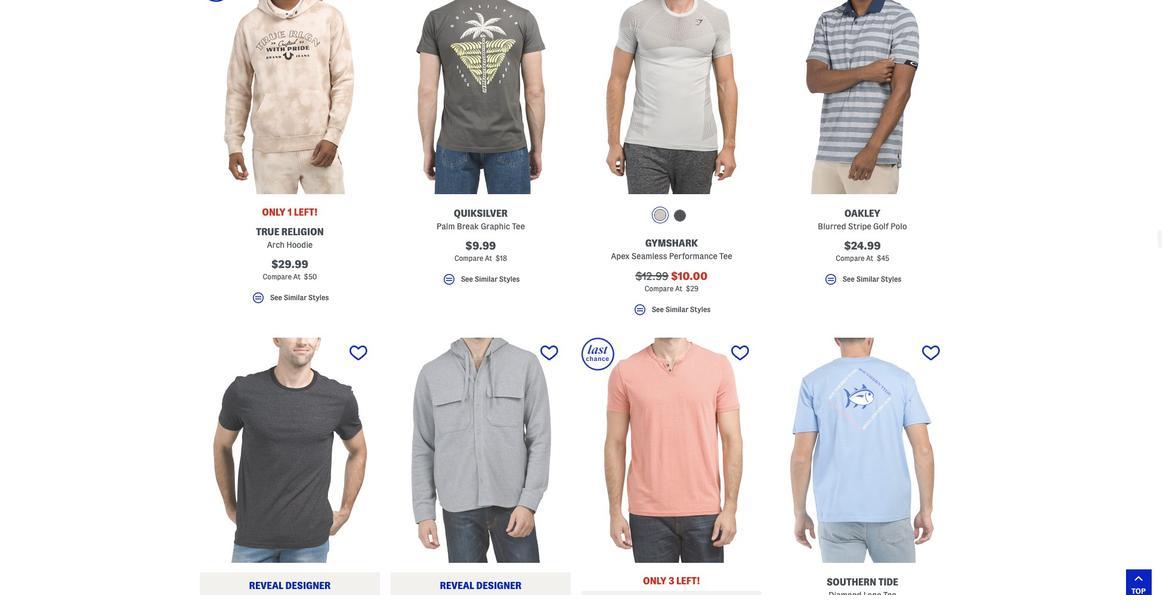 Task type: locate. For each thing, give the bounding box(es) containing it.
similar down $50
[[284, 294, 307, 302]]

1 designer from the left
[[285, 581, 331, 592]]

compare down $12.99
[[645, 285, 674, 293]]

see similar styles inside gymshark apex seamless performance tee compare at              $29 element
[[652, 306, 711, 314]]

see similar styles button for oakley blurred stripe golf polo $24.99 compare at              $45 element
[[772, 273, 952, 292]]

true
[[256, 227, 279, 237]]

2 designer from the left
[[476, 581, 522, 592]]

see for true religion arch hoodie $29.99 compare at              $50 element
[[270, 294, 282, 302]]

styles inside gymshark apex seamless performance tee compare at              $29 element
[[690, 306, 711, 314]]

reveal designer link for reveal designer compare at              $200 element
[[391, 573, 571, 596]]

left! inside true religion arch hoodie $29.99 compare at              $50 element
[[294, 208, 318, 218]]

styles down $29
[[690, 306, 711, 314]]

see down $29.99 compare at              $50
[[270, 294, 282, 302]]

reveal inside reveal designer compare at              $200 element
[[440, 581, 474, 592]]

designer
[[285, 581, 331, 592], [476, 581, 522, 592]]

reveal designer
[[249, 581, 331, 592], [440, 581, 522, 592]]

break
[[457, 222, 479, 231]]

see similar styles down $45
[[843, 276, 901, 284]]

2 reveal designer from the left
[[440, 581, 522, 592]]

0 horizontal spatial reveal designer
[[249, 581, 331, 592]]

see down $9.99 compare at              $18
[[461, 276, 473, 284]]

gymshark apex seamless performance tee compare at              $29 element
[[582, 0, 762, 323]]

styles for true religion arch hoodie $29.99 compare at              $50 element
[[308, 294, 329, 302]]

compare for $9.99
[[454, 255, 483, 262]]

2 reveal from the left
[[440, 581, 474, 592]]

styles inside the quiksilver palm break graphic tee $9.99 compare at              $18 element
[[499, 276, 520, 284]]

compare down the "$24.99"
[[836, 255, 865, 262]]

see similar styles for gymshark apex seamless performance tee compare at              $29 element see similar styles 'button'
[[652, 306, 711, 314]]

reveal designer inside reveal designer $14.99 compare at              $28 element
[[249, 581, 331, 592]]

tee right performance
[[719, 252, 732, 261]]

1 horizontal spatial reveal designer link
[[391, 573, 571, 596]]

0 horizontal spatial only
[[262, 208, 286, 218]]

tee inside gymshark apex seamless performance tee
[[719, 252, 732, 261]]

see similar styles for see similar styles 'button' related to the quiksilver palm break graphic tee $9.99 compare at              $18 element at the top left of page
[[461, 276, 520, 284]]

see for oakley blurred stripe golf polo $24.99 compare at              $45 element
[[843, 276, 855, 284]]

0 horizontal spatial designer
[[285, 581, 331, 592]]

similar
[[475, 276, 498, 284], [856, 276, 879, 284], [284, 294, 307, 302], [665, 306, 688, 314]]

tee inside quiksilver palm break graphic tee
[[512, 222, 525, 231]]

compare inside $12.99 $10.00 compare at              $29
[[645, 285, 674, 293]]

blurred
[[818, 222, 846, 231]]

reveal designer link
[[200, 573, 380, 596], [391, 573, 571, 596]]

reveal designer for reveal designer compare at              $200 element
[[440, 581, 522, 592]]

reveal designer compare at              $200 element
[[391, 338, 571, 596]]

2 reveal designer link from the left
[[391, 573, 571, 596]]

left! right 3
[[676, 577, 700, 587]]

southern tide link
[[772, 577, 952, 596]]

similar inside the quiksilver palm break graphic tee $9.99 compare at              $18 element
[[475, 276, 498, 284]]

similar inside gymshark apex seamless performance tee compare at              $29 element
[[665, 306, 688, 314]]

apex seamless performance tee image
[[582, 0, 762, 194]]

only inside reveal designer compare at              $22 element
[[643, 577, 667, 587]]

polo
[[891, 222, 907, 231]]

0 horizontal spatial left!
[[294, 208, 318, 218]]

left!
[[294, 208, 318, 218], [676, 577, 700, 587]]

similar inside true religion arch hoodie $29.99 compare at              $50 element
[[284, 294, 307, 302]]

reveal inside reveal designer $14.99 compare at              $28 element
[[249, 581, 283, 592]]

tee right graphic
[[512, 222, 525, 231]]

gymshark
[[645, 239, 698, 249]]

0 vertical spatial only
[[262, 208, 286, 218]]

see inside the quiksilver palm break graphic tee $9.99 compare at              $18 element
[[461, 276, 473, 284]]

1 reveal from the left
[[249, 581, 283, 592]]

only inside true religion arch hoodie $29.99 compare at              $50 element
[[262, 208, 286, 218]]

styles down $45
[[881, 276, 901, 284]]

performance
[[669, 252, 717, 261]]

left! inside reveal designer compare at              $22 element
[[676, 577, 700, 587]]

1 horizontal spatial left!
[[676, 577, 700, 587]]

only left 1
[[262, 208, 286, 218]]

see similar styles button for true religion arch hoodie $29.99 compare at              $50 element
[[200, 291, 380, 311]]

see similar styles down $50
[[270, 294, 329, 302]]

see similar styles button
[[391, 273, 571, 292], [772, 273, 952, 292], [200, 291, 380, 311], [582, 303, 762, 323]]

see similar styles button for the quiksilver palm break graphic tee $9.99 compare at              $18 element at the top left of page
[[391, 273, 571, 292]]

list box
[[652, 207, 692, 227]]

styles down the $18
[[499, 276, 520, 284]]

similar inside oakley blurred stripe golf polo $24.99 compare at              $45 element
[[856, 276, 879, 284]]

compare inside $29.99 compare at              $50
[[263, 273, 292, 281]]

compare
[[454, 255, 483, 262], [836, 255, 865, 262], [263, 273, 292, 281], [645, 285, 674, 293]]

1 vertical spatial tee
[[719, 252, 732, 261]]

see
[[461, 276, 473, 284], [843, 276, 855, 284], [270, 294, 282, 302], [652, 306, 664, 314]]

1 horizontal spatial designer
[[476, 581, 522, 592]]

designer inside reveal designer compare at              $200 element
[[476, 581, 522, 592]]

only for only 1 left!
[[262, 208, 286, 218]]

styles for gymshark apex seamless performance tee compare at              $29 element
[[690, 306, 711, 314]]

see similar styles inside oakley blurred stripe golf polo $24.99 compare at              $45 element
[[843, 276, 901, 284]]

designer inside reveal designer $14.99 compare at              $28 element
[[285, 581, 331, 592]]

see similar styles inside the quiksilver palm break graphic tee $9.99 compare at              $18 element
[[461, 276, 520, 284]]

0 vertical spatial tee
[[512, 222, 525, 231]]

only for only 3 left!
[[643, 577, 667, 587]]

see for the quiksilver palm break graphic tee $9.99 compare at              $18 element at the top left of page
[[461, 276, 473, 284]]

quiksilver palm break graphic tee
[[437, 209, 525, 231]]

$24.99
[[844, 240, 881, 252]]

0 horizontal spatial reveal designer link
[[200, 573, 380, 596]]

similar down the $18
[[475, 276, 498, 284]]

see similar styles down the $18
[[461, 276, 520, 284]]

compare down $9.99
[[454, 255, 483, 262]]

reveal for reveal designer compare at              $200 element
[[440, 581, 474, 592]]

tee
[[512, 222, 525, 231], [719, 252, 732, 261]]

compare down $29.99 at top
[[263, 273, 292, 281]]

palm break graphic tee image
[[391, 0, 571, 194]]

1 horizontal spatial reveal designer
[[440, 581, 522, 592]]

see similar styles inside true religion arch hoodie $29.99 compare at              $50 element
[[270, 294, 329, 302]]

only left 3
[[643, 577, 667, 587]]

see similar styles for see similar styles 'button' associated with true religion arch hoodie $29.99 compare at              $50 element
[[270, 294, 329, 302]]

apex
[[611, 252, 630, 261]]

reveal
[[249, 581, 283, 592], [440, 581, 474, 592]]

see down $12.99 $10.00 compare at              $29
[[652, 306, 664, 314]]

see inside true religion arch hoodie $29.99 compare at              $50 element
[[270, 294, 282, 302]]

true religion arch hoodie
[[256, 227, 324, 250]]

southern tide
[[827, 578, 898, 588]]

compare inside $24.99 compare at              $45
[[836, 255, 865, 262]]

$18
[[495, 255, 507, 262]]

1 reveal designer link from the left
[[200, 573, 380, 596]]

left! right 1
[[294, 208, 318, 218]]

see similar styles button down $29.99 compare at              $50
[[200, 291, 380, 311]]

0 vertical spatial left!
[[294, 208, 318, 218]]

see down $24.99 compare at              $45
[[843, 276, 855, 284]]

styles inside true religion arch hoodie $29.99 compare at              $50 element
[[308, 294, 329, 302]]

see similar styles
[[461, 276, 520, 284], [843, 276, 901, 284], [270, 294, 329, 302], [652, 306, 711, 314]]

similar for the quiksilver palm break graphic tee $9.99 compare at              $18 element at the top left of page
[[475, 276, 498, 284]]

1 horizontal spatial tee
[[719, 252, 732, 261]]

see similar styles button for gymshark apex seamless performance tee compare at              $29 element
[[582, 303, 762, 323]]

see similar styles down $29
[[652, 306, 711, 314]]

$12.99
[[635, 271, 668, 282]]

styles for oakley blurred stripe golf polo $24.99 compare at              $45 element
[[881, 276, 901, 284]]

only
[[262, 208, 286, 218], [643, 577, 667, 587]]

left! for only 1 left!
[[294, 208, 318, 218]]

0 horizontal spatial tee
[[512, 222, 525, 231]]

1 vertical spatial left!
[[676, 577, 700, 587]]

see inside oakley blurred stripe golf polo $24.99 compare at              $45 element
[[843, 276, 855, 284]]

$9.99 compare at              $18
[[454, 240, 507, 262]]

see similar styles button down $12.99 $10.00 compare at              $29
[[582, 303, 762, 323]]

$29
[[686, 285, 699, 293]]

$29.99 compare at              $50
[[263, 259, 317, 281]]

reveal designer inside reveal designer compare at              $200 element
[[440, 581, 522, 592]]

oakley blurred stripe golf polo
[[818, 209, 907, 231]]

oakley
[[844, 209, 880, 219]]

styles inside oakley blurred stripe golf polo $24.99 compare at              $45 element
[[881, 276, 901, 284]]

$29.99
[[271, 259, 308, 270]]

compare inside $9.99 compare at              $18
[[454, 255, 483, 262]]

0 horizontal spatial reveal
[[249, 581, 283, 592]]

styles down $50
[[308, 294, 329, 302]]

see similar styles button down $24.99 compare at              $45
[[772, 273, 952, 292]]

1 horizontal spatial reveal
[[440, 581, 474, 592]]

arch hoodie image
[[200, 0, 380, 194]]

religion
[[281, 227, 324, 237]]

grey multi image
[[654, 209, 666, 221]]

similar down $45
[[856, 276, 879, 284]]

see inside gymshark apex seamless performance tee compare at              $29 element
[[652, 306, 664, 314]]

see similar styles button down $9.99 compare at              $18
[[391, 273, 571, 292]]

1 horizontal spatial only
[[643, 577, 667, 587]]

$45
[[877, 255, 889, 262]]

similar down $29
[[665, 306, 688, 314]]

styles
[[499, 276, 520, 284], [881, 276, 901, 284], [308, 294, 329, 302], [690, 306, 711, 314]]

1 reveal designer from the left
[[249, 581, 331, 592]]

reveal designer compare at              $22 element
[[582, 338, 762, 596]]

$10.00
[[671, 271, 708, 282]]

1 vertical spatial only
[[643, 577, 667, 587]]



Task type: describe. For each thing, give the bounding box(es) containing it.
compare for $29.99
[[263, 273, 292, 281]]

true religion arch hoodie $29.99 compare at              $50 element
[[200, 0, 380, 311]]

styles for the quiksilver palm break graphic tee $9.99 compare at              $18 element at the top left of page
[[499, 276, 520, 284]]

gymshark apex seamless performance tee
[[611, 239, 732, 261]]

$9.99
[[465, 240, 496, 252]]

quiksilver palm break graphic tee $9.99 compare at              $18 element
[[391, 0, 571, 292]]

palm
[[437, 222, 455, 231]]

reveal designer $14.99 compare at              $28 element
[[200, 338, 380, 596]]

reveal for reveal designer $14.99 compare at              $28 element
[[249, 581, 283, 592]]

only 3 left!
[[643, 577, 700, 587]]

oakley blurred stripe golf polo $24.99 compare at              $45 element
[[772, 0, 952, 292]]

seamless
[[631, 252, 667, 261]]

$24.99 compare at              $45
[[836, 240, 889, 262]]

hoodie
[[286, 240, 313, 250]]

see similar styles for oakley blurred stripe golf polo $24.99 compare at              $45 element's see similar styles 'button'
[[843, 276, 901, 284]]

grey/black image
[[674, 210, 686, 222]]

blurred stripe golf polo image
[[772, 0, 952, 194]]

similar for true religion arch hoodie $29.99 compare at              $50 element
[[284, 294, 307, 302]]

$12.99 $10.00 compare at              $29
[[635, 271, 708, 293]]

southern
[[827, 578, 876, 588]]

list box inside gymshark apex seamless performance tee compare at              $29 element
[[652, 207, 692, 227]]

similar for oakley blurred stripe golf polo $24.99 compare at              $45 element
[[856, 276, 879, 284]]

designer for reveal designer $14.99 compare at              $28 element
[[285, 581, 331, 592]]

reveal designer for reveal designer $14.99 compare at              $28 element
[[249, 581, 331, 592]]

southern tide diamond logo tee $16.99 compare at              $28 element
[[772, 338, 952, 596]]

top
[[1131, 587, 1146, 596]]

3
[[669, 577, 674, 587]]

$50
[[304, 273, 317, 281]]

top link
[[1126, 570, 1151, 596]]

1
[[288, 208, 292, 218]]

only 1 left!
[[262, 208, 318, 218]]

left! for only 3 left!
[[676, 577, 700, 587]]

reveal designer link for reveal designer $14.99 compare at              $28 element
[[200, 573, 380, 596]]

tee for $10.00
[[719, 252, 732, 261]]

graphic
[[481, 222, 510, 231]]

see for gymshark apex seamless performance tee compare at              $29 element
[[652, 306, 664, 314]]

tee for compare
[[512, 222, 525, 231]]

quiksilver
[[454, 209, 508, 219]]

stripe
[[848, 222, 871, 231]]

arch
[[267, 240, 285, 250]]

designer for reveal designer compare at              $200 element
[[476, 581, 522, 592]]

tide
[[878, 578, 898, 588]]

golf
[[873, 222, 889, 231]]

compare for $24.99
[[836, 255, 865, 262]]

similar for gymshark apex seamless performance tee compare at              $29 element
[[665, 306, 688, 314]]



Task type: vqa. For each thing, say whether or not it's contained in the screenshot.
on
no



